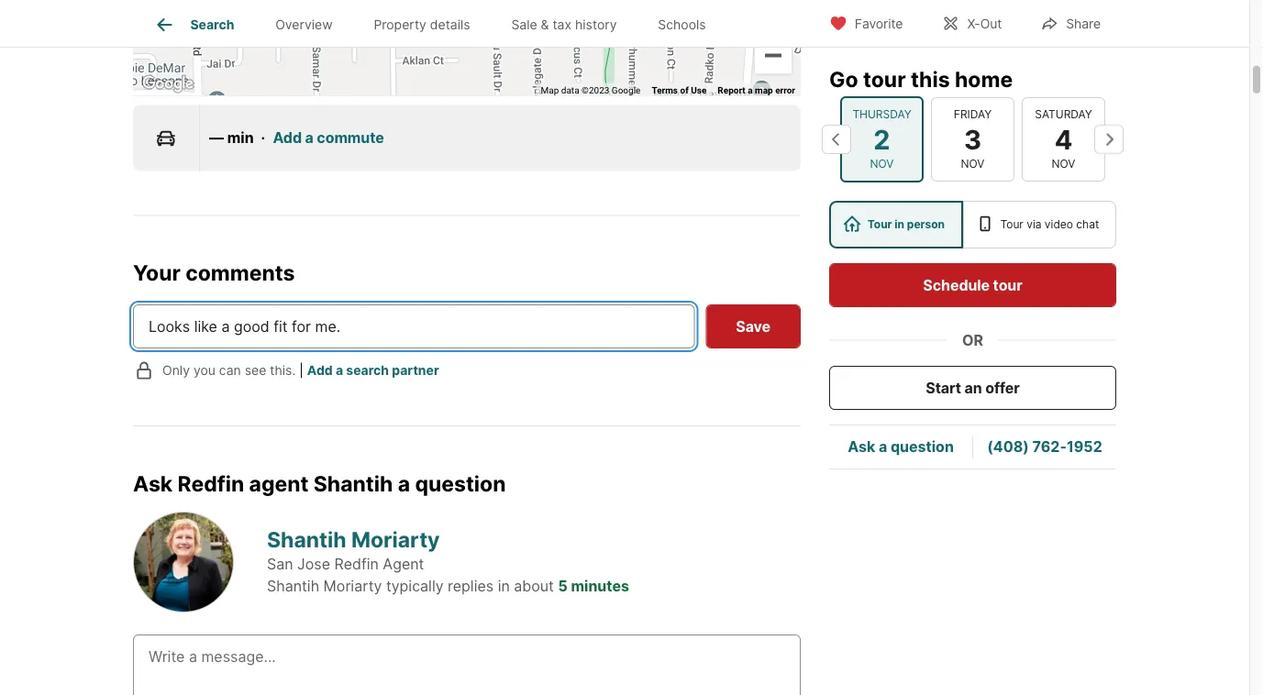 Task type: describe. For each thing, give the bounding box(es) containing it.
your comments
[[133, 260, 295, 286]]

schedule tour
[[924, 276, 1023, 294]]

ask a question link
[[848, 438, 954, 456]]

san
[[267, 556, 293, 574]]

tour in person option
[[830, 201, 963, 249]]

ask a question
[[848, 438, 954, 456]]

terms of use
[[652, 85, 707, 96]]

this
[[911, 66, 950, 92]]

save button
[[706, 305, 801, 349]]

0 vertical spatial shantih
[[314, 471, 393, 497]]

typically
[[386, 578, 444, 596]]

start an offer
[[926, 379, 1020, 397]]

an
[[965, 379, 983, 397]]

history
[[575, 17, 617, 32]]

error
[[776, 85, 796, 96]]

|
[[299, 363, 304, 379]]

tour for go
[[864, 66, 906, 92]]

0 vertical spatial add
[[273, 129, 302, 147]]

nov for 3
[[961, 157, 985, 171]]

map
[[541, 85, 559, 96]]

share button
[[1025, 4, 1117, 42]]

go
[[830, 66, 859, 92]]

add a commute button
[[273, 127, 384, 149]]

tax
[[553, 17, 572, 32]]

agent
[[249, 471, 309, 497]]

schools
[[658, 17, 706, 32]]

tour for tour in person
[[868, 218, 892, 231]]

(408) 762-1952
[[988, 438, 1103, 456]]

terms
[[652, 85, 678, 96]]

nov for 4
[[1052, 157, 1076, 171]]

home
[[955, 66, 1013, 92]]

min
[[227, 129, 254, 147]]

tour for schedule
[[994, 276, 1023, 294]]

details
[[430, 17, 470, 32]]

or
[[963, 331, 984, 349]]

minutes
[[571, 578, 630, 596]]

report a map error
[[718, 85, 796, 96]]

&
[[541, 17, 549, 32]]

tab list containing search
[[133, 0, 742, 47]]

friday
[[954, 108, 992, 121]]

save
[[736, 318, 771, 336]]

commute
[[317, 129, 384, 147]]

your
[[133, 260, 181, 286]]

1 horizontal spatial add
[[307, 363, 333, 379]]

nov for 2
[[871, 157, 894, 171]]

you
[[194, 363, 216, 379]]

search
[[190, 17, 234, 32]]

— min · add a commute
[[209, 129, 384, 147]]

5
[[558, 578, 568, 596]]

redfin inside shantih moriarty san jose redfin agent shantih moriarty typically replies in about 5 minutes
[[335, 556, 379, 574]]

start an offer button
[[830, 366, 1117, 410]]

property
[[374, 17, 427, 32]]

start
[[926, 379, 962, 397]]

overview
[[275, 17, 333, 32]]

ask for ask redfin agent shantih a question
[[133, 471, 173, 497]]

map data ©2023 google
[[541, 85, 641, 96]]

| add a search partner
[[299, 363, 439, 379]]

partner
[[392, 363, 439, 379]]

1952
[[1067, 438, 1103, 456]]

comments
[[186, 260, 295, 286]]

1 vertical spatial moriarty
[[324, 578, 382, 596]]

2 vertical spatial shantih
[[267, 578, 319, 596]]

·
[[261, 129, 266, 147]]

favorite button
[[814, 4, 919, 42]]

thursday
[[853, 108, 912, 121]]

can
[[219, 363, 241, 379]]

data
[[561, 85, 580, 96]]

of
[[680, 85, 689, 96]]

google
[[612, 85, 641, 96]]

search
[[346, 363, 389, 379]]

offer
[[986, 379, 1020, 397]]

4
[[1055, 123, 1073, 155]]

property details
[[374, 17, 470, 32]]

schedule
[[924, 276, 990, 294]]

chat
[[1077, 218, 1100, 231]]

friday 3 nov
[[954, 108, 992, 171]]

©2023
[[582, 85, 610, 96]]

tour in person
[[868, 218, 945, 231]]

shantih moriarty san jose redfin agent shantih moriarty typically replies in about 5 minutes
[[267, 528, 630, 596]]

google image
[[138, 72, 198, 96]]

previous image
[[822, 125, 852, 154]]

sale & tax history
[[512, 17, 617, 32]]



Task type: locate. For each thing, give the bounding box(es) containing it.
1 horizontal spatial ask
[[848, 438, 876, 456]]

(408)
[[988, 438, 1029, 456]]

x-
[[968, 16, 981, 32]]

0 horizontal spatial add
[[273, 129, 302, 147]]

overview tab
[[255, 3, 353, 47]]

1 horizontal spatial in
[[895, 218, 905, 231]]

video
[[1045, 218, 1074, 231]]

add right ·
[[273, 129, 302, 147]]

moriarty up the agent
[[351, 528, 440, 553]]

shantih up shantih moriarty link on the bottom left of page
[[314, 471, 393, 497]]

0 horizontal spatial redfin
[[178, 471, 244, 497]]

saturday
[[1035, 108, 1093, 121]]

saturday 4 nov
[[1035, 108, 1093, 171]]

x-out
[[968, 16, 1002, 32]]

in left person
[[895, 218, 905, 231]]

nov inside saturday 4 nov
[[1052, 157, 1076, 171]]

use
[[691, 85, 707, 96]]

1 horizontal spatial tour
[[1001, 218, 1024, 231]]

tour left via
[[1001, 218, 1024, 231]]

nov inside friday 3 nov
[[961, 157, 985, 171]]

1 vertical spatial add
[[307, 363, 333, 379]]

None button
[[841, 96, 924, 183], [931, 97, 1015, 182], [1022, 97, 1106, 182], [841, 96, 924, 183], [931, 97, 1015, 182], [1022, 97, 1106, 182]]

1 vertical spatial shantih
[[267, 528, 347, 553]]

0 vertical spatial ask
[[848, 438, 876, 456]]

next image
[[1095, 125, 1124, 154]]

0 vertical spatial question
[[891, 438, 954, 456]]

1 horizontal spatial redfin
[[335, 556, 379, 574]]

in left about
[[498, 578, 510, 596]]

tour via video chat
[[1001, 218, 1100, 231]]

only you can see this.
[[162, 363, 296, 379]]

terms of use link
[[652, 85, 707, 96]]

person
[[907, 218, 945, 231]]

ask for ask a question
[[848, 438, 876, 456]]

0 horizontal spatial tour
[[864, 66, 906, 92]]

nov down 4
[[1052, 157, 1076, 171]]

question down start
[[891, 438, 954, 456]]

moriarty down the jose
[[324, 578, 382, 596]]

0 vertical spatial tour
[[864, 66, 906, 92]]

agent
[[383, 556, 424, 574]]

0 horizontal spatial tour
[[868, 218, 892, 231]]

shantih down san
[[267, 578, 319, 596]]

redfin left agent
[[178, 471, 244, 497]]

1 vertical spatial redfin
[[335, 556, 379, 574]]

ask redfin agent shantih a question
[[133, 471, 506, 497]]

a
[[748, 85, 753, 96], [305, 129, 314, 147], [336, 363, 343, 379], [879, 438, 888, 456], [398, 471, 410, 497]]

(408) 762-1952 link
[[988, 438, 1103, 456]]

moriarty
[[351, 528, 440, 553], [324, 578, 382, 596]]

schedule tour button
[[830, 263, 1117, 307]]

0 vertical spatial moriarty
[[351, 528, 440, 553]]

schools tab
[[638, 3, 727, 47]]

1 horizontal spatial nov
[[961, 157, 985, 171]]

tour
[[864, 66, 906, 92], [994, 276, 1023, 294]]

in inside shantih moriarty san jose redfin agent shantih moriarty typically replies in about 5 minutes
[[498, 578, 510, 596]]

0 horizontal spatial question
[[415, 471, 506, 497]]

property details tab
[[353, 3, 491, 47]]

list box containing tour in person
[[830, 201, 1117, 249]]

report a map error link
[[718, 85, 796, 96]]

map region
[[127, 0, 831, 201]]

share
[[1067, 16, 1101, 32]]

Add a comment... text field
[[149, 316, 679, 338]]

tour inside 'option'
[[868, 218, 892, 231]]

add a search partner button
[[307, 363, 439, 379]]

tour up "thursday"
[[864, 66, 906, 92]]

redfin
[[178, 471, 244, 497], [335, 556, 379, 574]]

favorite
[[855, 16, 903, 32]]

3
[[964, 123, 982, 155]]

map
[[755, 85, 773, 96]]

out
[[981, 16, 1002, 32]]

search link
[[154, 14, 234, 36]]

question
[[891, 438, 954, 456], [415, 471, 506, 497]]

—
[[209, 129, 224, 147]]

762-
[[1033, 438, 1067, 456]]

via
[[1027, 218, 1042, 231]]

1 vertical spatial tour
[[994, 276, 1023, 294]]

1 vertical spatial in
[[498, 578, 510, 596]]

2 tour from the left
[[1001, 218, 1024, 231]]

1 tour from the left
[[868, 218, 892, 231]]

0 vertical spatial in
[[895, 218, 905, 231]]

go tour this home
[[830, 66, 1013, 92]]

tour for tour via video chat
[[1001, 218, 1024, 231]]

tour via video chat option
[[963, 201, 1117, 249]]

ask
[[848, 438, 876, 456], [133, 471, 173, 497]]

see
[[245, 363, 266, 379]]

0 horizontal spatial in
[[498, 578, 510, 596]]

this.
[[270, 363, 296, 379]]

report
[[718, 85, 746, 96]]

tour right schedule
[[994, 276, 1023, 294]]

question up shantih moriarty san jose redfin agent shantih moriarty typically replies in about 5 minutes
[[415, 471, 506, 497]]

x-out button
[[926, 4, 1018, 42]]

Write a message... text field
[[149, 646, 786, 696]]

1 vertical spatial question
[[415, 471, 506, 497]]

jose
[[297, 556, 330, 574]]

shantih up the jose
[[267, 528, 347, 553]]

nov down 3
[[961, 157, 985, 171]]

1 nov from the left
[[871, 157, 894, 171]]

nov
[[871, 157, 894, 171], [961, 157, 985, 171], [1052, 157, 1076, 171]]

replies
[[448, 578, 494, 596]]

3 nov from the left
[[1052, 157, 1076, 171]]

1 horizontal spatial question
[[891, 438, 954, 456]]

redfin down shantih moriarty link on the bottom left of page
[[335, 556, 379, 574]]

tour inside the schedule tour button
[[994, 276, 1023, 294]]

add
[[273, 129, 302, 147], [307, 363, 333, 379]]

nov down 2
[[871, 157, 894, 171]]

list box
[[830, 201, 1117, 249]]

tour inside option
[[1001, 218, 1024, 231]]

2
[[874, 123, 891, 155]]

tour left person
[[868, 218, 892, 231]]

sale & tax history tab
[[491, 3, 638, 47]]

thursday 2 nov
[[853, 108, 912, 171]]

san jose redfin agentshantih moriarty image
[[133, 512, 234, 613]]

about
[[514, 578, 554, 596]]

tour
[[868, 218, 892, 231], [1001, 218, 1024, 231]]

sale
[[512, 17, 537, 32]]

add right |
[[307, 363, 333, 379]]

1 horizontal spatial tour
[[994, 276, 1023, 294]]

2 nov from the left
[[961, 157, 985, 171]]

tab list
[[133, 0, 742, 47]]

nov inside thursday 2 nov
[[871, 157, 894, 171]]

in inside 'option'
[[895, 218, 905, 231]]

in
[[895, 218, 905, 231], [498, 578, 510, 596]]

1 vertical spatial ask
[[133, 471, 173, 497]]

0 vertical spatial redfin
[[178, 471, 244, 497]]

2 horizontal spatial nov
[[1052, 157, 1076, 171]]

shantih moriarty link
[[267, 528, 440, 553]]

0 horizontal spatial ask
[[133, 471, 173, 497]]

0 horizontal spatial nov
[[871, 157, 894, 171]]



Task type: vqa. For each thing, say whether or not it's contained in the screenshot.
left The In
yes



